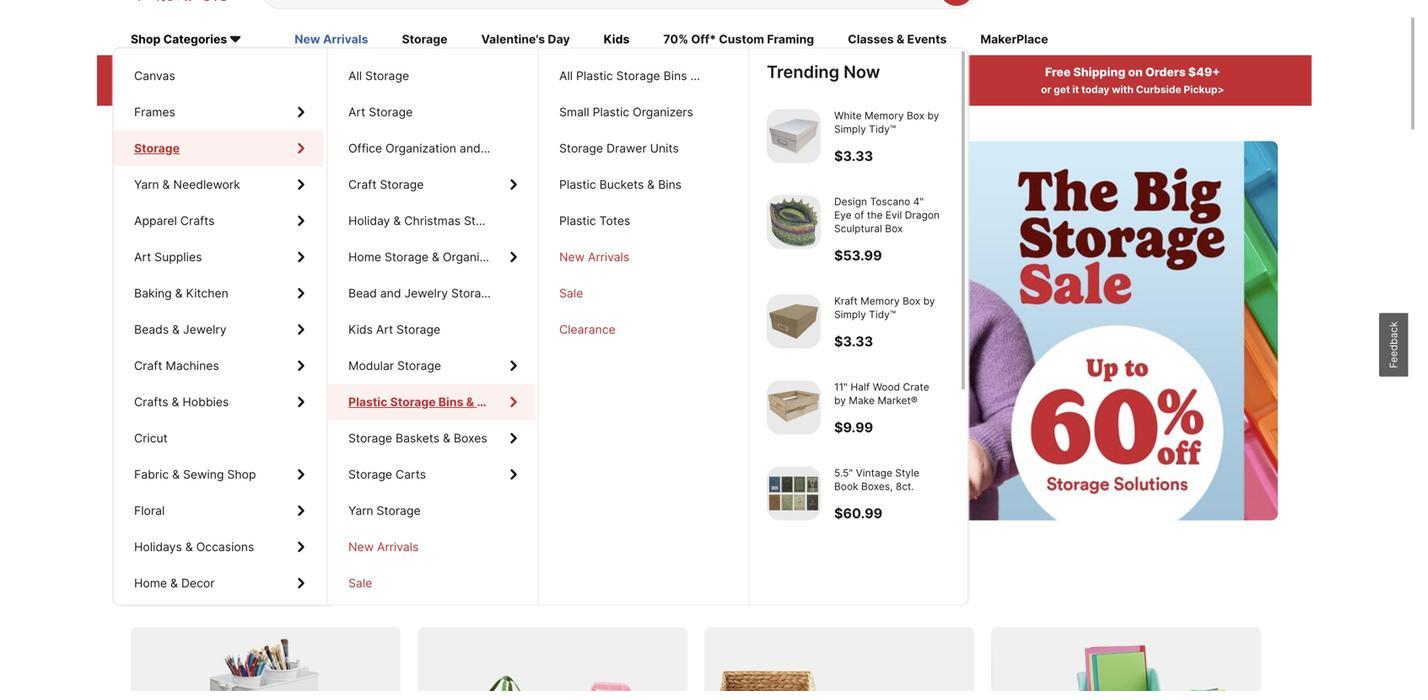 Task type: locate. For each thing, give the bounding box(es) containing it.
1 vertical spatial and
[[380, 286, 401, 301]]

save on creative storage for every space.
[[131, 580, 539, 605]]

simply down kraft
[[835, 309, 866, 321]]

new arrivals link down plastic totes
[[539, 239, 747, 276]]

exclusions
[[301, 84, 354, 96]]

kitchen for 70% off* custom framing
[[186, 286, 229, 301]]

bins up michaels™
[[664, 69, 687, 83]]

$60.99
[[835, 506, 883, 522]]

2 simply from the top
[[835, 309, 866, 321]]

supplies for kids
[[155, 250, 202, 265]]

bins
[[664, 69, 687, 83], [658, 178, 682, 192], [439, 395, 464, 410]]

all plastic storage bins & totes
[[559, 69, 733, 83]]

apparel crafts for valentine's day
[[134, 214, 215, 228]]

all inside 20% off all regular price purchases with code daily23us. exclusions apply>
[[234, 65, 250, 80]]

2 vertical spatial new arrivals
[[348, 540, 419, 555]]

$3.33 down white
[[835, 148, 873, 165]]

craft machines link for shop categories
[[114, 348, 323, 384]]

apparel
[[134, 214, 177, 228], [134, 214, 177, 228], [134, 214, 177, 228], [134, 214, 177, 228], [134, 214, 177, 228], [134, 214, 177, 228], [134, 214, 177, 228], [134, 214, 177, 228]]

0 horizontal spatial sale link
[[328, 566, 536, 602]]

item undefined image left 11"
[[767, 381, 821, 435]]

baking & kitchen link for shop categories
[[114, 276, 323, 312]]

craft
[[348, 178, 377, 192], [134, 359, 162, 373], [134, 359, 162, 373], [134, 359, 162, 373], [134, 359, 162, 373], [134, 359, 162, 373], [134, 359, 162, 373], [134, 359, 162, 373], [134, 359, 162, 373]]

1 vertical spatial memory
[[861, 295, 900, 308]]

baskets
[[396, 432, 440, 446]]

memory right white
[[865, 110, 904, 122]]

arrivals down plastic totes
[[588, 250, 630, 265]]

floral for storage
[[134, 504, 165, 519]]

all up apply>
[[348, 69, 362, 83]]

0 vertical spatial new arrivals
[[295, 32, 368, 47]]

5.5" vintage style book boxes, 8ct.
[[835, 467, 920, 493]]

1 $3.33 from the top
[[835, 148, 873, 165]]

fabric for new arrivals
[[134, 468, 169, 482]]

2 horizontal spatial new
[[559, 250, 585, 265]]

2 horizontal spatial all
[[559, 69, 573, 83]]

holiday storage containers image
[[418, 628, 688, 692]]

baking for 70% off* custom framing
[[134, 286, 172, 301]]

holidays for valentine's day
[[134, 540, 182, 555]]

supplies for 70% off* custom framing
[[155, 250, 202, 265]]

storage inside 'link'
[[616, 69, 660, 83]]

yarn for kids
[[134, 178, 159, 192]]

yarn for storage
[[134, 178, 159, 192]]

home storage & organization link
[[328, 239, 536, 276]]

art storage
[[348, 105, 413, 119]]

2 horizontal spatial totes
[[702, 69, 733, 83]]

1 vertical spatial sale
[[348, 577, 372, 591]]

$9.99
[[835, 420, 874, 436]]

70% off* custom framing
[[664, 32, 814, 47]]

0 horizontal spatial with
[[188, 84, 210, 96]]

plastic totes link
[[539, 203, 747, 239]]

machines for shop categories
[[166, 359, 219, 373]]

apparel crafts for 70% off* custom framing
[[134, 214, 215, 228]]

0 vertical spatial new arrivals link
[[295, 31, 368, 50]]

0 horizontal spatial kids
[[348, 323, 373, 337]]

occasions for valentine's day
[[196, 540, 254, 555]]

apparel crafts for kids
[[134, 214, 215, 228]]

beads & jewelry link
[[114, 312, 323, 348], [114, 312, 323, 348], [114, 312, 323, 348], [114, 312, 323, 348], [114, 312, 323, 348], [114, 312, 323, 348], [114, 312, 323, 348], [114, 312, 323, 348]]

and right bead
[[380, 286, 401, 301]]

0 vertical spatial sale
[[559, 286, 583, 301]]

plastic up plastic totes
[[559, 178, 596, 192]]

box down evil
[[885, 223, 903, 235]]

item undefined image
[[767, 109, 821, 163], [767, 195, 821, 249], [767, 295, 821, 349], [767, 381, 821, 435], [767, 467, 821, 521]]

sale left for
[[348, 577, 372, 591]]

new down plastic totes
[[559, 250, 585, 265]]

2 vertical spatial new arrivals link
[[328, 529, 536, 566]]

crafts & hobbies for shop categories
[[134, 395, 229, 410]]

on up curbside
[[1128, 65, 1143, 80]]

box right white
[[907, 110, 925, 122]]

3 item undefined image from the top
[[767, 295, 821, 349]]

floral for shop categories
[[134, 504, 165, 519]]

yarn & needlework for storage
[[134, 178, 240, 192]]

bins up storage baskets & boxes link on the left bottom
[[439, 395, 464, 410]]

new arrivals link up the price
[[295, 31, 368, 50]]

beads for classes & events
[[134, 323, 169, 337]]

craft machines link
[[114, 348, 323, 384], [114, 348, 323, 384], [114, 348, 323, 384], [114, 348, 323, 384], [114, 348, 323, 384], [114, 348, 323, 384], [114, 348, 323, 384], [114, 348, 323, 384]]

1 horizontal spatial all
[[348, 69, 362, 83]]

floral
[[134, 504, 165, 519], [134, 504, 165, 519], [134, 504, 165, 519], [134, 504, 165, 519], [134, 504, 165, 519], [134, 504, 165, 519], [134, 504, 165, 519], [134, 504, 165, 519]]

box inside the white memory box by simply tidy™
[[907, 110, 925, 122]]

craft machines link for 70% off* custom framing
[[114, 348, 323, 384]]

needlework for classes & events
[[173, 178, 240, 192]]

kids down bead
[[348, 323, 373, 337]]

1 vertical spatial new
[[559, 250, 585, 265]]

1 horizontal spatial kids
[[604, 32, 630, 47]]

yarn & needlework link for storage
[[114, 167, 323, 203]]

baking for classes & events
[[134, 286, 172, 301]]

simply inside the kraft memory box by simply tidy™
[[835, 309, 866, 321]]

holidays & occasions link for shop categories
[[114, 529, 323, 566]]

baking & kitchen
[[134, 286, 229, 301], [134, 286, 229, 301], [134, 286, 229, 301], [134, 286, 229, 301], [134, 286, 229, 301], [134, 286, 229, 301], [134, 286, 229, 301], [134, 286, 229, 301]]

with inside 20% off all regular price purchases with code daily23us. exclusions apply>
[[188, 84, 210, 96]]

apparel crafts for shop categories
[[134, 214, 215, 228]]

organization down "christmas" on the left top of the page
[[443, 250, 514, 265]]

by
[[928, 110, 939, 122], [924, 295, 935, 308], [835, 395, 846, 407]]

1 tidy™ from the top
[[869, 123, 896, 135]]

beads & jewelry for shop categories
[[134, 323, 227, 337]]

0 vertical spatial tidy™
[[869, 123, 896, 135]]

baking for valentine's day
[[134, 286, 172, 301]]

on
[[1128, 65, 1143, 80], [184, 580, 209, 605]]

bead and jewelry storage
[[348, 286, 495, 301]]

bins inside 'link'
[[664, 69, 687, 83]]

box right kraft
[[903, 295, 921, 308]]

4 item undefined image from the top
[[767, 381, 821, 435]]

2 with from the left
[[1112, 84, 1134, 96]]

organizers
[[633, 105, 693, 119]]

by down events
[[928, 110, 939, 122]]

it
[[1073, 84, 1079, 96]]

floral for valentine's day
[[134, 504, 165, 519]]

& inside 'link'
[[691, 69, 698, 83]]

apparel for storage
[[134, 214, 177, 228]]

tidy™ down $53.99
[[869, 309, 896, 321]]

valentine's day link
[[481, 31, 570, 50]]

home & decor link for classes & events
[[114, 566, 323, 602]]

beads & jewelry for 70% off* custom framing
[[134, 323, 227, 337]]

1 vertical spatial kids
[[348, 323, 373, 337]]

with down 20%
[[188, 84, 210, 96]]

0 horizontal spatial new
[[295, 32, 320, 47]]

2 $3.33 from the top
[[835, 334, 873, 350]]

1 item undefined image from the top
[[767, 109, 821, 163]]

simply down white
[[835, 123, 866, 135]]

vintage
[[856, 467, 893, 480]]

craft machines for storage
[[134, 359, 219, 373]]

bins for &
[[658, 178, 682, 192]]

5 item undefined image from the top
[[767, 467, 821, 521]]

tidy™ down the now
[[869, 123, 896, 135]]

white rolling cart with art supplies image
[[131, 628, 401, 692]]

jewelry for storage
[[183, 323, 227, 337]]

1 simply from the top
[[835, 123, 866, 135]]

new arrivals up the price
[[295, 32, 368, 47]]

plastic storage bins & totes
[[348, 395, 509, 410]]

totes up credit
[[702, 69, 733, 83]]

holiday
[[348, 214, 390, 228]]

$3.33 down kraft
[[835, 334, 873, 350]]

storage down organize! at the top
[[445, 318, 518, 344]]

0 vertical spatial new
[[295, 32, 320, 47]]

new arrivals link
[[295, 31, 368, 50], [539, 239, 747, 276], [328, 529, 536, 566]]

2 item undefined image from the top
[[767, 195, 821, 249]]

1 vertical spatial by
[[924, 295, 935, 308]]

1 horizontal spatial storage
[[445, 318, 518, 344]]

new arrivals down yarn storage
[[348, 540, 419, 555]]

4"
[[914, 196, 924, 208]]

totes
[[702, 69, 733, 83], [600, 214, 631, 228], [477, 395, 509, 410]]

box inside design toscano 4" eye of the evil dragon sculptural box
[[885, 223, 903, 235]]

cricut link
[[114, 421, 323, 457], [114, 421, 323, 457], [114, 421, 323, 457], [114, 421, 323, 457], [114, 421, 323, 457], [114, 421, 323, 457], [114, 421, 323, 457], [114, 421, 323, 457]]

all storage link
[[328, 58, 536, 94]]

needlework for 70% off* custom framing
[[173, 178, 240, 192]]

all up when
[[559, 69, 573, 83]]

fabric & sewing shop for valentine's day
[[134, 468, 256, 482]]

yarn for shop categories
[[134, 178, 159, 192]]

frames for kids
[[134, 105, 175, 119]]

jewelry
[[405, 286, 448, 301], [183, 323, 227, 337], [183, 323, 227, 337], [183, 323, 227, 337], [183, 323, 227, 337], [183, 323, 227, 337], [183, 323, 227, 337], [183, 323, 227, 337], [183, 323, 227, 337]]

apparel crafts for new arrivals
[[134, 214, 215, 228]]

home & decor link
[[114, 566, 323, 602], [114, 566, 323, 602], [114, 566, 323, 602], [114, 566, 323, 602], [114, 566, 323, 602], [114, 566, 323, 602], [114, 566, 323, 602], [114, 566, 323, 602]]

needlework for kids
[[173, 178, 240, 192]]

home & decor link for shop categories
[[114, 566, 323, 602]]

0 vertical spatial simply
[[835, 123, 866, 135]]

crate
[[903, 381, 930, 394]]

by right kraft
[[924, 295, 935, 308]]

bins down units
[[658, 178, 682, 192]]

2 tidy™ from the top
[[869, 309, 896, 321]]

curbside
[[1136, 84, 1182, 96]]

new for new arrivals link to the bottom
[[348, 540, 374, 555]]

tidy™ inside the white memory box by simply tidy™
[[869, 123, 896, 135]]

arrivals for the middle new arrivals link
[[588, 250, 630, 265]]

buckets
[[600, 178, 644, 192]]

home & decor link for storage
[[114, 566, 323, 602]]

1 horizontal spatial new
[[348, 540, 374, 555]]

arrivals
[[323, 32, 368, 47], [588, 250, 630, 265], [377, 540, 419, 555]]

craft for valentine's day
[[134, 359, 162, 373]]

0 horizontal spatial and
[[380, 286, 401, 301]]

20%
[[184, 65, 211, 80]]

and up the craft storage link
[[460, 141, 481, 156]]

1 horizontal spatial totes
[[600, 214, 631, 228]]

storage link for new arrivals
[[114, 130, 323, 167]]

0 horizontal spatial storage
[[299, 580, 375, 605]]

today
[[1082, 84, 1110, 96]]

memory inside the kraft memory box by simply tidy™
[[861, 295, 900, 308]]

item undefined image for kraft memory box by simply tidy™
[[767, 295, 821, 349]]

apparel crafts link for classes & events
[[114, 203, 323, 239]]

& inside earn 9% in rewards when you use your michaels™ credit card.³ details & apply>
[[822, 84, 829, 96]]

by inside the white memory box by simply tidy™
[[928, 110, 939, 122]]

jewelry for 70% off* custom framing
[[183, 323, 227, 337]]

by down 11"
[[835, 395, 846, 407]]

1 horizontal spatial on
[[1128, 65, 1143, 80]]

cricut link for storage
[[114, 421, 323, 457]]

free
[[1045, 65, 1071, 80]]

all for all plastic storage bins & totes
[[559, 69, 573, 83]]

michaels™
[[665, 84, 716, 96]]

item undefined image left kraft
[[767, 295, 821, 349]]

totes up "boxes"
[[477, 395, 509, 410]]

memory right kraft
[[861, 295, 900, 308]]

fabric & sewing shop link for 70% off* custom framing
[[114, 457, 323, 493]]

sale link up clearance
[[539, 276, 747, 312]]

day
[[548, 32, 570, 47]]

art inside art storage link
[[348, 105, 366, 119]]

0 vertical spatial bins
[[664, 69, 687, 83]]

yarn & needlework for new arrivals
[[134, 178, 240, 192]]

apparel for new arrivals
[[134, 214, 177, 228]]

arrivals up purchases
[[323, 32, 368, 47]]

score
[[165, 318, 220, 344]]

yarn for valentine's day
[[134, 178, 159, 192]]

trending now
[[767, 62, 880, 82]]

clearance link
[[539, 312, 747, 348]]

art
[[348, 105, 366, 119], [134, 250, 151, 265], [134, 250, 151, 265], [134, 250, 151, 265], [134, 250, 151, 265], [134, 250, 151, 265], [134, 250, 151, 265], [134, 250, 151, 265], [134, 250, 151, 265], [376, 323, 393, 337]]

2 horizontal spatial arrivals
[[588, 250, 630, 265]]

item undefined image down details
[[767, 109, 821, 163]]

storage link for kids
[[114, 130, 323, 167]]

2 vertical spatial arrivals
[[377, 540, 419, 555]]

classes & events link
[[848, 31, 947, 50]]

home & decor for storage
[[134, 577, 215, 591]]

20% off all regular price purchases with code daily23us. exclusions apply>
[[184, 65, 395, 96]]

yarn & needlework for shop categories
[[134, 178, 240, 192]]

tidy™ inside the kraft memory box by simply tidy™
[[869, 309, 896, 321]]

plastic up when
[[576, 69, 613, 83]]

hobbies for new arrivals
[[183, 395, 229, 410]]

crafts & hobbies for classes & events
[[134, 395, 229, 410]]

holidays & occasions for kids
[[134, 540, 254, 555]]

plastic down modular on the bottom left
[[348, 395, 388, 410]]

1 vertical spatial tidy™
[[869, 309, 896, 321]]

storage drawer units
[[559, 141, 679, 156]]

frames link for kids
[[114, 94, 323, 130]]

0 horizontal spatial totes
[[477, 395, 509, 410]]

arrivals down yarn storage
[[377, 540, 419, 555]]

1 vertical spatial bins
[[658, 178, 682, 192]]

0 vertical spatial sale link
[[539, 276, 747, 312]]

machines
[[166, 359, 219, 373], [166, 359, 219, 373], [166, 359, 219, 373], [166, 359, 219, 373], [166, 359, 219, 373], [166, 359, 219, 373], [166, 359, 219, 373], [166, 359, 219, 373]]

with right today
[[1112, 84, 1134, 96]]

1 horizontal spatial with
[[1112, 84, 1134, 96]]

frames link for storage
[[114, 94, 323, 130]]

new up the price
[[295, 32, 320, 47]]

crafts & hobbies link for shop categories
[[114, 384, 323, 421]]

kids
[[604, 32, 630, 47], [348, 323, 373, 337]]

machines for kids
[[166, 359, 219, 373]]

kids up all plastic storage bins & totes 'link'
[[604, 32, 630, 47]]

ready.
[[165, 255, 292, 306]]

art supplies link
[[114, 239, 323, 276], [114, 239, 323, 276], [114, 239, 323, 276], [114, 239, 323, 276], [114, 239, 323, 276], [114, 239, 323, 276], [114, 239, 323, 276], [114, 239, 323, 276]]

craft machines for classes & events
[[134, 359, 219, 373]]

craft machines for valentine's day
[[134, 359, 219, 373]]

0 horizontal spatial arrivals
[[323, 32, 368, 47]]

hobbies
[[183, 395, 229, 410], [183, 395, 229, 410], [183, 395, 229, 410], [183, 395, 229, 410], [183, 395, 229, 410], [183, 395, 229, 410], [183, 395, 229, 410], [183, 395, 229, 410]]

bead and jewelry storage link
[[328, 276, 536, 312]]

home & decor for classes & events
[[134, 577, 215, 591]]

0 vertical spatial on
[[1128, 65, 1143, 80]]

holidays & occasions link for classes & events
[[114, 529, 323, 566]]

item undefined image left eye
[[767, 195, 821, 249]]

0 vertical spatial $3.33
[[835, 148, 873, 165]]

all inside 'link'
[[559, 69, 573, 83]]

cricut for valentine's day
[[134, 432, 168, 446]]

1 vertical spatial $3.33
[[835, 334, 873, 350]]

$53.99
[[835, 248, 882, 264]]

supplies for storage
[[155, 250, 202, 265]]

crafts & hobbies for new arrivals
[[134, 395, 229, 410]]

fabric & sewing shop for 70% off* custom framing
[[134, 468, 256, 482]]

0 vertical spatial memory
[[865, 110, 904, 122]]

0 vertical spatial totes
[[702, 69, 733, 83]]

beads & jewelry for valentine's day
[[134, 323, 227, 337]]

by inside the 11" half wood crate by make market®
[[835, 395, 846, 407]]

apparel for classes & events
[[134, 214, 177, 228]]

holiday & christmas storage
[[348, 214, 508, 228]]

art for storage
[[134, 250, 151, 265]]

70%
[[664, 32, 689, 47]]

shop for shop categories
[[227, 468, 256, 482]]

0 horizontal spatial on
[[184, 580, 209, 605]]

2 vertical spatial new
[[348, 540, 374, 555]]

1 horizontal spatial sale link
[[539, 276, 747, 312]]

all right off in the left of the page
[[234, 65, 250, 80]]

fabric & sewing shop for new arrivals
[[134, 468, 256, 482]]

plastic totes
[[559, 214, 631, 228]]

storage baskets & boxes link
[[328, 421, 536, 457]]

home
[[348, 250, 381, 265], [134, 577, 167, 591], [134, 577, 167, 591], [134, 577, 167, 591], [134, 577, 167, 591], [134, 577, 167, 591], [134, 577, 167, 591], [134, 577, 167, 591], [134, 577, 167, 591]]

1 vertical spatial box
[[885, 223, 903, 235]]

the big storage sale up to 60% off storage solutions with woman holding plastic containers image
[[131, 142, 1278, 521]]

creative
[[213, 580, 294, 605]]

frames for classes & events
[[134, 105, 175, 119]]

clearance
[[559, 323, 616, 337]]

drawer
[[607, 141, 647, 156]]

storage baskets & boxes
[[348, 432, 487, 446]]

0 vertical spatial and
[[460, 141, 481, 156]]

0 vertical spatial kids
[[604, 32, 630, 47]]

1 vertical spatial totes
[[600, 214, 631, 228]]

holidays & occasions link for new arrivals
[[114, 529, 323, 566]]

kitchen
[[186, 286, 229, 301], [186, 286, 229, 301], [186, 286, 229, 301], [186, 286, 229, 301], [186, 286, 229, 301], [186, 286, 229, 301], [186, 286, 229, 301], [186, 286, 229, 301]]

yarn & needlework
[[134, 178, 240, 192], [134, 178, 240, 192], [134, 178, 240, 192], [134, 178, 240, 192], [134, 178, 240, 192], [134, 178, 240, 192], [134, 178, 240, 192], [134, 178, 240, 192]]

simply inside the white memory box by simply tidy™
[[835, 123, 866, 135]]

new
[[295, 32, 320, 47], [559, 250, 585, 265], [348, 540, 374, 555]]

1 horizontal spatial and
[[460, 141, 481, 156]]

art supplies
[[134, 250, 202, 265], [134, 250, 202, 265], [134, 250, 202, 265], [134, 250, 202, 265], [134, 250, 202, 265], [134, 250, 202, 265], [134, 250, 202, 265], [134, 250, 202, 265]]

art for classes & events
[[134, 250, 151, 265]]

2 vertical spatial box
[[903, 295, 921, 308]]

fabric & sewing shop link for classes & events
[[114, 457, 323, 493]]

0 vertical spatial by
[[928, 110, 939, 122]]

on right save
[[184, 580, 209, 605]]

new arrivals link up every
[[328, 529, 536, 566]]

new arrivals down plastic totes
[[559, 250, 630, 265]]

home storage & organization
[[348, 250, 514, 265]]

new down yarn storage
[[348, 540, 374, 555]]

crafts & hobbies link
[[114, 384, 323, 421], [114, 384, 323, 421], [114, 384, 323, 421], [114, 384, 323, 421], [114, 384, 323, 421], [114, 384, 323, 421], [114, 384, 323, 421], [114, 384, 323, 421]]

organization down art storage link
[[386, 141, 456, 156]]

sale up supplies.
[[559, 286, 583, 301]]

0 vertical spatial box
[[907, 110, 925, 122]]

0 horizontal spatial all
[[234, 65, 250, 80]]

occasions for storage
[[196, 540, 254, 555]]

sale link down "yarn storage" link
[[328, 566, 536, 602]]

1 vertical spatial simply
[[835, 309, 866, 321]]

plastic down plastic buckets & bins on the top of the page
[[559, 214, 596, 228]]

1 vertical spatial on
[[184, 580, 209, 605]]

item undefined image left book
[[767, 467, 821, 521]]

home & decor link for kids
[[114, 566, 323, 602]]

1 horizontal spatial arrivals
[[377, 540, 419, 555]]

storage left for
[[299, 580, 375, 605]]

baking for shop categories
[[134, 286, 172, 301]]

1 vertical spatial arrivals
[[588, 250, 630, 265]]

2 vertical spatial by
[[835, 395, 846, 407]]

frames link for shop categories
[[114, 94, 323, 130]]

box inside the kraft memory box by simply tidy™
[[903, 295, 921, 308]]

memory inside the white memory box by simply tidy™
[[865, 110, 904, 122]]

with
[[188, 84, 210, 96], [1112, 84, 1134, 96]]

1 with from the left
[[188, 84, 210, 96]]

baking & kitchen for valentine's day
[[134, 286, 229, 301]]

totes down plastic buckets & bins on the top of the page
[[600, 214, 631, 228]]

sewing for valentine's day
[[183, 468, 224, 482]]

supplies
[[155, 250, 202, 265], [155, 250, 202, 265], [155, 250, 202, 265], [155, 250, 202, 265], [155, 250, 202, 265], [155, 250, 202, 265], [155, 250, 202, 265], [155, 250, 202, 265]]

to
[[254, 318, 274, 344]]

0 vertical spatial arrivals
[[323, 32, 368, 47]]

by inside the kraft memory box by simply tidy™
[[924, 295, 935, 308]]



Task type: vqa. For each thing, say whether or not it's contained in the screenshot.
Green
no



Task type: describe. For each thing, give the bounding box(es) containing it.
plastic inside 'link'
[[576, 69, 613, 83]]

2 vertical spatial bins
[[439, 395, 464, 410]]

credit
[[718, 84, 749, 96]]

jewelry for new arrivals
[[183, 323, 227, 337]]

on inside free shipping on orders $49+ or get it today with curbside pickup>
[[1128, 65, 1143, 80]]

off
[[213, 65, 232, 80]]

makerplace
[[981, 32, 1049, 47]]

holidays for new arrivals
[[134, 540, 182, 555]]

white
[[835, 110, 862, 122]]

style
[[896, 467, 920, 480]]

plastic buckets & bins link
[[539, 167, 747, 203]]

christmas
[[404, 214, 461, 228]]

holidays for storage
[[134, 540, 182, 555]]

hobbies for 70% off* custom framing
[[183, 395, 229, 410]]

plastic down you
[[593, 105, 630, 119]]

1 vertical spatial new arrivals link
[[539, 239, 747, 276]]

office
[[348, 141, 382, 156]]

decor for 70% off* custom framing
[[181, 577, 215, 591]]

plastic for plastic totes
[[559, 214, 596, 228]]

modular storage
[[348, 359, 441, 373]]

floral link for shop categories
[[114, 493, 323, 529]]

craft for kids
[[134, 359, 162, 373]]

boxes
[[454, 432, 487, 446]]

fabric for shop categories
[[134, 468, 169, 482]]

new for topmost new arrivals link
[[295, 32, 320, 47]]

sculptural
[[835, 223, 883, 235]]

home & decor for valentine's day
[[134, 577, 215, 591]]

all for all storage
[[348, 69, 362, 83]]

$49+
[[1189, 65, 1221, 80]]

storage link for valentine's day
[[114, 130, 323, 167]]

cricut link for new arrivals
[[114, 421, 323, 457]]

ready. set. organize!
[[165, 255, 576, 306]]

off*
[[691, 32, 716, 47]]

free shipping on orders $49+ or get it today with curbside pickup>
[[1041, 65, 1225, 96]]

crafts & hobbies link for 70% off* custom framing
[[114, 384, 323, 421]]

crafts & hobbies for kids
[[134, 395, 229, 410]]

frames for valentine's day
[[134, 105, 175, 119]]

70% off* custom framing link
[[664, 31, 814, 50]]

holidays & occasions for 70% off* custom framing
[[134, 540, 254, 555]]

code
[[212, 84, 237, 96]]

home & decor for 70% off* custom framing
[[134, 577, 215, 591]]

60%
[[279, 318, 321, 344]]

canvas link for new arrivals
[[114, 58, 323, 94]]

0 vertical spatial organization
[[386, 141, 456, 156]]

office organization and storage
[[348, 141, 528, 156]]

boxes,
[[862, 481, 893, 493]]

11" half wood crate by make market®
[[835, 381, 930, 407]]

three water hyacinth baskets in white, brown and tan image
[[705, 628, 975, 692]]

holidays for 70% off* custom framing
[[134, 540, 182, 555]]

holidays & occasions for classes & events
[[134, 540, 254, 555]]

white memory box by simply tidy™
[[835, 110, 939, 135]]

art supplies for 70% off* custom framing
[[134, 250, 202, 265]]

craft storage link
[[328, 167, 536, 203]]

daily23us.
[[239, 84, 299, 96]]

machines for 70% off* custom framing
[[166, 359, 219, 373]]

fabric & sewing shop for classes & events
[[134, 468, 256, 482]]

hobbies for classes & events
[[183, 395, 229, 410]]

shop categories link
[[131, 31, 261, 50]]

sewing for new arrivals
[[183, 468, 224, 482]]

kids link
[[604, 31, 630, 50]]

jewelry for shop categories
[[183, 323, 227, 337]]

with inside free shipping on orders $49+ or get it today with curbside pickup>
[[1112, 84, 1134, 96]]

cricut link for valentine's day
[[114, 421, 323, 457]]

save
[[131, 580, 179, 605]]

plastic storage bins & totes link
[[328, 384, 536, 421]]

shop for storage
[[227, 468, 256, 482]]

storage link for shop categories
[[114, 130, 323, 167]]

craft machines link for valentine's day
[[114, 348, 323, 384]]

yarn & needlework link for kids
[[114, 167, 323, 203]]

purchases
[[333, 65, 395, 80]]

modular storage link
[[328, 348, 536, 384]]

1 vertical spatial sale link
[[328, 566, 536, 602]]

canvas link for classes & events
[[114, 58, 323, 94]]

earn
[[661, 65, 688, 80]]

up
[[224, 318, 249, 344]]

apply>
[[831, 84, 867, 96]]

floral link for valentine's day
[[114, 493, 323, 529]]

frames link for new arrivals
[[114, 94, 323, 130]]

fabric & sewing shop for storage
[[134, 468, 256, 482]]

small
[[559, 105, 590, 119]]

storage carts link
[[328, 457, 536, 493]]

art supplies for valentine's day
[[134, 250, 202, 265]]

home for classes & events
[[134, 577, 167, 591]]

yarn & needlework link for new arrivals
[[114, 167, 323, 203]]

for
[[379, 580, 408, 605]]

off
[[326, 318, 351, 344]]

of
[[855, 209, 864, 221]]

jewelry for kids
[[183, 323, 227, 337]]

art for new arrivals
[[134, 250, 151, 265]]

storage link for 70% off* custom framing
[[114, 130, 323, 167]]

craft machines for kids
[[134, 359, 219, 373]]

0 vertical spatial storage
[[445, 318, 518, 344]]

trending
[[767, 62, 840, 82]]

you
[[599, 84, 617, 96]]

cricut for 70% off* custom framing
[[134, 432, 168, 446]]

art supplies link for valentine's day
[[114, 239, 323, 276]]

classes & events
[[848, 32, 947, 47]]

canvas for new arrivals
[[134, 69, 175, 83]]

apparel crafts for storage
[[134, 214, 215, 228]]

home for 70% off* custom framing
[[134, 577, 167, 591]]

custom
[[719, 32, 765, 47]]

all plastic storage bins & totes link
[[539, 58, 747, 94]]

sewing for storage
[[183, 468, 224, 482]]

supplies.
[[522, 318, 608, 344]]

units
[[650, 141, 679, 156]]

totes inside 'link'
[[702, 69, 733, 83]]

decor for kids
[[181, 577, 215, 591]]

beads for valentine's day
[[134, 323, 169, 337]]

1 vertical spatial new arrivals
[[559, 250, 630, 265]]

sewing for classes & events
[[183, 468, 224, 482]]

storage link for storage
[[114, 130, 323, 167]]

supplies for new arrivals
[[155, 250, 202, 265]]

all storage
[[348, 69, 409, 83]]

baking for new arrivals
[[134, 286, 172, 301]]

details
[[785, 84, 819, 96]]

valentine's
[[481, 32, 545, 47]]

machines for classes & events
[[166, 359, 219, 373]]

essential
[[356, 318, 440, 344]]

kraft
[[835, 295, 858, 308]]

yarn storage
[[348, 504, 421, 519]]

art supplies link for storage
[[114, 239, 323, 276]]

card.³
[[751, 84, 783, 96]]

art supplies link for classes & events
[[114, 239, 323, 276]]

1 vertical spatial organization
[[443, 250, 514, 265]]

your
[[640, 84, 662, 96]]

set.
[[302, 255, 378, 306]]

frames for 70% off* custom framing
[[134, 105, 175, 119]]

colorful plastic storage bins image
[[991, 628, 1261, 692]]

the
[[867, 209, 883, 221]]

holidays & occasions for storage
[[134, 540, 254, 555]]

holidays & occasions for new arrivals
[[134, 540, 254, 555]]

2 vertical spatial totes
[[477, 395, 509, 410]]

art inside kids art storage link
[[376, 323, 393, 337]]

holiday & christmas storage link
[[328, 203, 536, 239]]

baking & kitchen link for new arrivals
[[114, 276, 323, 312]]

price
[[300, 65, 330, 80]]

simply for white
[[835, 123, 866, 135]]

machines for storage
[[166, 359, 219, 373]]

home for new arrivals
[[134, 577, 167, 591]]

11"
[[835, 381, 848, 394]]

baking & kitchen for kids
[[134, 286, 229, 301]]

beads & jewelry link for new arrivals
[[114, 312, 323, 348]]

baking & kitchen link for classes & events
[[114, 276, 323, 312]]

make
[[849, 395, 875, 407]]

kitchen for shop categories
[[186, 286, 229, 301]]

book
[[835, 481, 859, 493]]

memory for kraft
[[861, 295, 900, 308]]

0 horizontal spatial sale
[[348, 577, 372, 591]]

framing
[[767, 32, 814, 47]]

crafts & hobbies for storage
[[134, 395, 229, 410]]

beads & jewelry link for classes & events
[[114, 312, 323, 348]]

apparel crafts link for kids
[[114, 203, 323, 239]]

or
[[1041, 84, 1052, 96]]

yarn for new arrivals
[[134, 178, 159, 192]]

apparel for shop categories
[[134, 214, 177, 228]]

storage drawer units link
[[539, 130, 747, 167]]

art supplies for kids
[[134, 250, 202, 265]]

office organization and storage link
[[328, 130, 536, 167]]

evil
[[886, 209, 902, 221]]

floral link for classes & events
[[114, 493, 323, 529]]

apply>
[[357, 84, 391, 96]]

1 vertical spatial storage
[[299, 580, 375, 605]]

market®
[[878, 395, 918, 407]]

machines for new arrivals
[[166, 359, 219, 373]]

categories
[[163, 32, 227, 47]]

beads & jewelry for classes & events
[[134, 323, 227, 337]]

art for shop categories
[[134, 250, 151, 265]]

1 horizontal spatial sale
[[559, 286, 583, 301]]

kitchen for classes & events
[[186, 286, 229, 301]]

crafts & hobbies link for new arrivals
[[114, 384, 323, 421]]

dragon
[[905, 209, 940, 221]]

plastic buckets & bins
[[559, 178, 682, 192]]

earn 9% in rewards when you use your michaels™ credit card.³ details & apply>
[[569, 65, 867, 96]]

small plastic organizers link
[[539, 94, 747, 130]]

events
[[908, 32, 947, 47]]

hobbies for shop categories
[[183, 395, 229, 410]]

eye
[[835, 209, 852, 221]]

machines for valentine's day
[[166, 359, 219, 373]]

5.5"
[[835, 467, 853, 480]]

classes
[[848, 32, 894, 47]]



